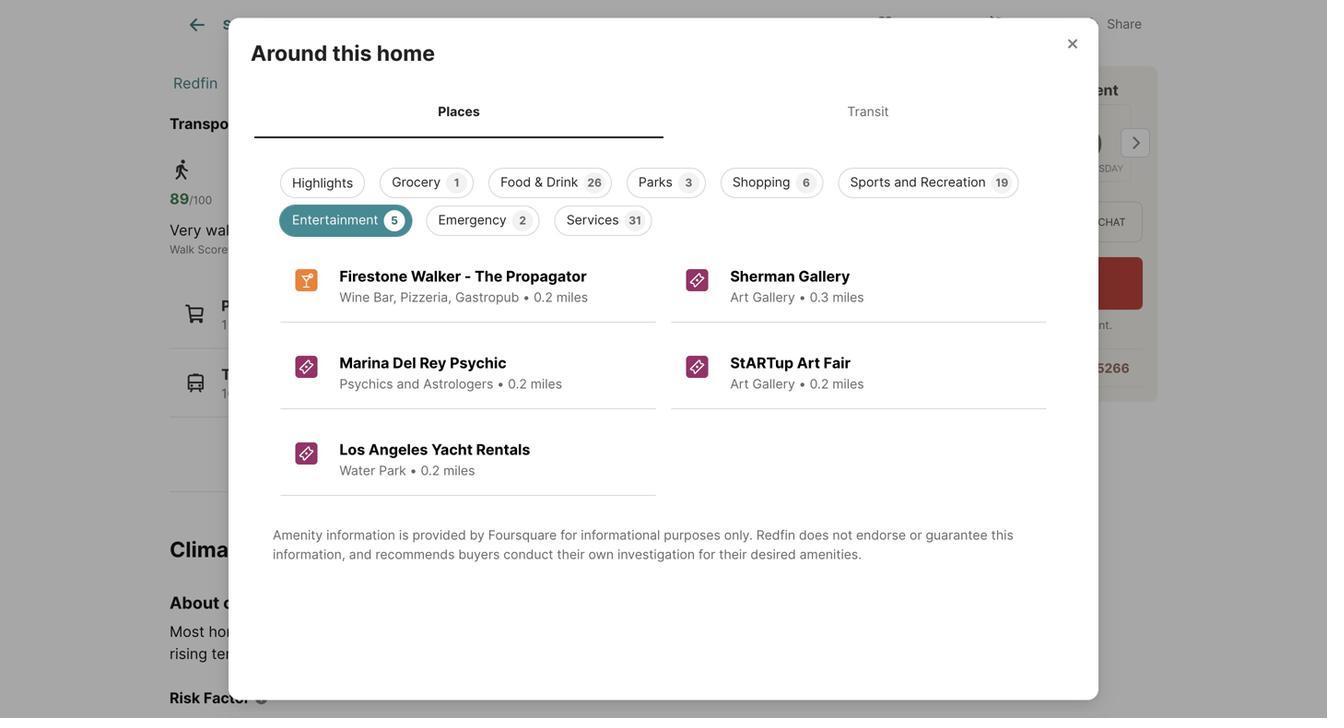 Task type: describe. For each thing, give the bounding box(es) containing it.
art inside sherman gallery art gallery • 0.3 miles
[[730, 289, 749, 305]]

restaurants,
[[304, 317, 377, 333]]

shopping
[[733, 174, 791, 190]]

search link
[[186, 14, 267, 36]]

rentals
[[476, 441, 530, 459]]

redfin up transportation
[[173, 74, 218, 92]]

wine
[[340, 289, 370, 305]]

0 horizontal spatial with
[[921, 81, 952, 99]]

gastropub
[[455, 289, 519, 305]]

3 inside places 1 grocery, 26 restaurants, 3 parks
[[381, 317, 389, 333]]

today
[[1007, 288, 1039, 301]]

redfin link
[[173, 74, 218, 92]]

• inside los angeles yacht rentals water park • 0.2 miles
[[410, 463, 417, 478]]

property details
[[390, 17, 487, 32]]

grocery
[[392, 174, 441, 190]]

next available: today at 6:30 pm
[[929, 288, 1098, 301]]

via
[[1045, 216, 1061, 228]]

0 vertical spatial for
[[561, 527, 577, 543]]

26 for places
[[285, 317, 301, 333]]

amenity information is provided by foursquare for informational purposes only. redfin does not endorse or guarantee this information, and recommends buyers conduct their own investigation for their desired amenities.
[[273, 527, 1014, 562]]

1 vertical spatial for
[[699, 547, 716, 562]]

19
[[996, 176, 1009, 189]]

®
[[228, 243, 235, 256]]

to
[[826, 623, 840, 641]]

schools tab
[[643, 3, 724, 47]]

share button
[[1066, 4, 1158, 42]]

1 inside around this home dialog
[[454, 176, 460, 189]]

1 vertical spatial a
[[991, 319, 997, 332]]

5
[[391, 214, 398, 227]]

natural
[[386, 623, 434, 641]]

video
[[1064, 216, 1095, 228]]

highlights
[[292, 175, 353, 191]]

may
[[541, 623, 570, 641]]

0.2 inside the 'firestone walker - the propagator wine bar, pizzeria, gastropub • 0.2 miles'
[[534, 289, 553, 305]]

pm
[[1081, 288, 1098, 301]]

3 /100 from the left
[[538, 194, 561, 207]]

parks
[[393, 317, 426, 333]]

rey
[[420, 354, 447, 372]]

disasters,
[[439, 623, 506, 641]]

0.2 inside los angeles yacht rentals water park • 0.2 miles
[[421, 463, 440, 478]]

places tab
[[254, 89, 664, 135]]

psychics
[[340, 376, 393, 392]]

buyers
[[459, 547, 500, 562]]

transit tab
[[664, 89, 1073, 135]]

share
[[1108, 16, 1142, 32]]

score for transit
[[388, 243, 418, 256]]

tour for tour with a redfin premier agent
[[884, 81, 917, 99]]

purposes
[[664, 527, 721, 543]]

marina del rey psychic psychics and astrologers • 0.2 miles
[[340, 354, 562, 392]]

sale & tax history
[[520, 17, 626, 32]]

sports and recreation
[[850, 174, 986, 190]]

2 their from the left
[[719, 547, 747, 562]]

transit 108, 16, 18, 3, 33, cc 1, cc 2, cc 5, cc 7, r3
[[221, 365, 492, 401]]

• inside sherman gallery art gallery • 0.3 miles
[[799, 289, 806, 305]]

hide
[[1015, 16, 1043, 32]]

tax
[[562, 17, 581, 32]]

31
[[629, 214, 642, 227]]

favorite
[[902, 16, 951, 32]]

transit for transit 108, 16, 18, 3, 33, cc 1, cc 2, cc 5, cc 7, r3
[[221, 365, 272, 383]]

the
[[475, 267, 503, 285]]

2 vertical spatial art
[[730, 376, 749, 392]]

some
[[297, 623, 335, 641]]

0 vertical spatial climate
[[223, 593, 283, 613]]

marina
[[340, 354, 389, 372]]

1 cc from the left
[[331, 386, 349, 401]]

not
[[833, 527, 853, 543]]

miles inside the 'firestone walker - the propagator wine bar, pizzeria, gastropub • 0.2 miles'
[[557, 289, 588, 305]]

10
[[1065, 124, 1104, 164]]

climate risks
[[170, 536, 305, 562]]

tuesday
[[983, 163, 1027, 174]]

262-
[[1066, 361, 1097, 376]]

0 vertical spatial risks
[[254, 536, 305, 562]]

emergency
[[438, 212, 507, 228]]

(562)
[[1027, 361, 1063, 376]]

temperatures
[[212, 645, 305, 663]]

miles inside startup art fair art gallery • 0.2 miles
[[833, 376, 864, 392]]

search
[[223, 17, 267, 32]]

• inside startup art fair art gallery • 0.2 miles
[[799, 376, 806, 392]]

tab list inside around this home dialog
[[251, 85, 1077, 138]]

firestone walker - the propagator wine bar, pizzeria, gastropub • 0.2 miles
[[340, 267, 588, 305]]

around this home element
[[251, 18, 457, 67]]

places 1 grocery, 26 restaurants, 3 parks
[[221, 297, 426, 333]]

very for very walkable walk score ®
[[170, 221, 202, 239]]

by inside amenity information is provided by foursquare for informational purposes only. redfin does not endorse or guarantee this information, and recommends buyers conduct their own investigation for their desired amenities.
[[470, 527, 485, 543]]

1 their from the left
[[557, 547, 585, 562]]

2,
[[388, 386, 400, 401]]

redfin down the next available: today at 6:30 pm
[[1000, 319, 1033, 332]]

transportation near 846 dickson st
[[170, 115, 427, 133]]

10 wednesday
[[1065, 124, 1124, 174]]

parks
[[639, 174, 673, 190]]

sports
[[850, 174, 891, 190]]

redfin up tuesday button
[[968, 81, 1014, 99]]

walk
[[170, 243, 195, 256]]

1 inside places 1 grocery, 26 restaurants, 3 parks
[[221, 317, 227, 333]]

agent
[[1077, 81, 1119, 99]]

park
[[379, 463, 406, 478]]

own
[[589, 547, 614, 562]]

psychic
[[450, 354, 507, 372]]

next image
[[1121, 128, 1151, 158]]

3 cc from the left
[[403, 386, 422, 401]]

transportation
[[170, 115, 278, 133]]

very for very bikeable
[[518, 221, 550, 239]]

sherman gallery art gallery • 0.3 miles
[[730, 267, 864, 305]]

redfin inside amenity information is provided by foursquare for informational purposes only. redfin does not endorse or guarantee this information, and recommends buyers conduct their own investigation for their desired amenities.
[[757, 527, 796, 543]]

food & drink 26
[[501, 174, 602, 190]]

by inside most homes have some risk of natural disasters, and may be impacted by climate change due to rising temperatures and sea levels.
[[665, 623, 682, 641]]

investigation
[[618, 547, 695, 562]]

firestone
[[340, 267, 408, 285]]

Monday button
[[895, 103, 969, 183]]

informational
[[581, 527, 660, 543]]

yacht
[[432, 441, 473, 459]]

about climate risks
[[170, 593, 327, 613]]

and inside amenity information is provided by foursquare for informational purposes only. redfin does not endorse or guarantee this information, and recommends buyers conduct their own investigation for their desired amenities.
[[349, 547, 372, 562]]

places for places
[[438, 104, 480, 119]]

tour with a redfin premier agent
[[884, 81, 1119, 99]]

dickson
[[350, 115, 408, 133]]

5,
[[426, 386, 437, 401]]

foursquare
[[488, 527, 557, 543]]

/100 for very
[[189, 194, 212, 207]]

home inside dialog
[[377, 40, 435, 66]]

0 vertical spatial gallery
[[799, 267, 850, 285]]

around inside dialog
[[251, 40, 328, 66]]

amenity
[[273, 527, 323, 543]]

6
[[803, 176, 810, 189]]

1 89 /100 from the left
[[170, 190, 212, 208]]

0.2 inside marina del rey psychic psychics and astrologers • 0.2 miles
[[508, 376, 527, 392]]

property details tab
[[374, 3, 504, 47]]

4 cc from the left
[[440, 386, 459, 401]]



Task type: locate. For each thing, give the bounding box(es) containing it.
option
[[884, 201, 1001, 243]]

around this home dialog
[[229, 18, 1099, 700]]

0 horizontal spatial their
[[557, 547, 585, 562]]

impacted
[[596, 623, 661, 641]]

0 vertical spatial tab list
[[170, 0, 820, 47]]

have
[[260, 623, 293, 641]]

at
[[1042, 288, 1052, 301]]

transit up 16,
[[221, 365, 272, 383]]

climate tab
[[724, 3, 805, 47]]

& inside tab
[[550, 17, 558, 32]]

1 horizontal spatial 3
[[685, 176, 693, 189]]

recreation
[[921, 174, 986, 190]]

climate up homes
[[223, 593, 283, 613]]

gallery up 0.3
[[799, 267, 850, 285]]

r3
[[476, 386, 492, 401]]

89 up walk
[[170, 190, 189, 208]]

and right "sports"
[[894, 174, 917, 190]]

art left fair
[[797, 354, 820, 372]]

walker
[[411, 267, 461, 285]]

26 inside places 1 grocery, 26 restaurants, 3 parks
[[285, 317, 301, 333]]

this
[[251, 18, 291, 44], [333, 40, 372, 66], [911, 319, 930, 332], [992, 527, 1014, 543]]

1 vertical spatial by
[[665, 623, 682, 641]]

and down some
[[309, 645, 335, 663]]

gallery down startup
[[753, 376, 795, 392]]

climate inside most homes have some risk of natural disasters, and may be impacted by climate change due to rising temperatures and sea levels.
[[686, 623, 736, 641]]

1 horizontal spatial for
[[699, 547, 716, 562]]

1 score from the left
[[198, 243, 228, 256]]

1 horizontal spatial score
[[388, 243, 418, 256]]

0 horizontal spatial 1
[[221, 317, 227, 333]]

tour via video chat
[[1013, 216, 1126, 228]]

for right foursquare
[[561, 527, 577, 543]]

transit up "sports"
[[848, 104, 889, 119]]

miles down yacht
[[444, 463, 475, 478]]

(562) 262-5266 link
[[1027, 361, 1130, 376]]

risk
[[170, 689, 200, 707]]

1 /100 from the left
[[189, 194, 212, 207]]

1,
[[353, 386, 362, 401]]

0 vertical spatial premier
[[1018, 81, 1074, 99]]

wednesday
[[1065, 163, 1124, 174]]

score inside good transit transit score
[[388, 243, 418, 256]]

2 89 from the left
[[518, 190, 538, 208]]

tour for tour this home with a redfin premier agent.
[[884, 319, 908, 332]]

this inside amenity information is provided by foursquare for informational purposes only. redfin does not endorse or guarantee this information, and recommends buyers conduct their own investigation for their desired amenities.
[[992, 527, 1014, 543]]

26 right drink
[[588, 176, 602, 189]]

1 horizontal spatial their
[[719, 547, 747, 562]]

los angeles yacht rentals water park • 0.2 miles
[[340, 441, 530, 478]]

1 horizontal spatial a
[[991, 319, 997, 332]]

this right guarantee
[[992, 527, 1014, 543]]

1
[[454, 176, 460, 189], [221, 317, 227, 333]]

risks up about climate risks
[[254, 536, 305, 562]]

3 left parks
[[381, 317, 389, 333]]

and down information
[[349, 547, 372, 562]]

1 vertical spatial tab list
[[251, 85, 1077, 138]]

and inside marina del rey psychic psychics and astrologers • 0.2 miles
[[397, 376, 420, 392]]

overview tab
[[284, 3, 374, 47]]

bikeable
[[554, 221, 613, 239]]

tour for tour via video chat
[[1013, 216, 1042, 228]]

/100 for good
[[369, 194, 391, 207]]

risks up some
[[287, 593, 327, 613]]

1 horizontal spatial very
[[518, 221, 550, 239]]

None button
[[1058, 104, 1132, 182]]

transit inside the transit 108, 16, 18, 3, 33, cc 1, cc 2, cc 5, cc 7, r3
[[221, 365, 272, 383]]

0 horizontal spatial /100
[[189, 194, 212, 207]]

premier
[[1018, 81, 1074, 99], [1036, 319, 1077, 332]]

drink
[[547, 174, 578, 190]]

0 vertical spatial &
[[550, 17, 558, 32]]

very up walk
[[170, 221, 202, 239]]

transit inside tab
[[848, 104, 889, 119]]

1 89 from the left
[[170, 190, 189, 208]]

0 horizontal spatial climate
[[223, 593, 283, 613]]

a up "monday" button
[[956, 81, 964, 99]]

places up grocery,
[[221, 297, 269, 315]]

score
[[198, 243, 228, 256], [388, 243, 418, 256]]

1 horizontal spatial with
[[965, 319, 987, 332]]

bar,
[[374, 289, 397, 305]]

very walkable walk score ®
[[170, 221, 267, 256]]

0 horizontal spatial very
[[170, 221, 202, 239]]

near
[[281, 115, 314, 133]]

tour inside list box
[[1013, 216, 1042, 228]]

tab list containing places
[[251, 85, 1077, 138]]

tab list containing search
[[170, 0, 820, 47]]

1 horizontal spatial 89
[[518, 190, 538, 208]]

• inside marina del rey psychic psychics and astrologers • 0.2 miles
[[497, 376, 504, 392]]

guarantee
[[926, 527, 988, 543]]

3
[[685, 176, 693, 189], [381, 317, 389, 333]]

redfin up desired
[[757, 527, 796, 543]]

1 horizontal spatial climate
[[740, 17, 789, 32]]

0 horizontal spatial by
[[470, 527, 485, 543]]

0 horizontal spatial 89
[[170, 190, 189, 208]]

&
[[550, 17, 558, 32], [535, 174, 543, 190]]

cc
[[331, 386, 349, 401], [366, 386, 385, 401], [403, 386, 422, 401], [440, 386, 459, 401]]

0 horizontal spatial places
[[221, 297, 269, 315]]

0.2 right r3
[[508, 376, 527, 392]]

1 vertical spatial places
[[221, 297, 269, 315]]

1 horizontal spatial around
[[251, 40, 328, 66]]

3 inside around this home dialog
[[685, 176, 693, 189]]

1 vertical spatial risks
[[287, 593, 327, 613]]

846
[[317, 115, 346, 133]]

conduct
[[504, 547, 554, 562]]

2 vertical spatial transit
[[221, 365, 272, 383]]

& for food
[[535, 174, 543, 190]]

good
[[349, 221, 387, 239]]

0 horizontal spatial &
[[535, 174, 543, 190]]

list box containing grocery
[[266, 160, 1062, 236]]

0.3
[[810, 289, 829, 305]]

2 89 /100 from the left
[[518, 190, 561, 208]]

their left own
[[557, 547, 585, 562]]

around up "redfin" link
[[170, 18, 246, 44]]

overview
[[300, 17, 358, 32]]

rising
[[170, 645, 207, 663]]

climate left change
[[686, 623, 736, 641]]

around this home up "redfin" link
[[170, 18, 354, 44]]

property
[[390, 17, 443, 32]]

score inside "very walkable walk score ®"
[[198, 243, 228, 256]]

& inside around this home dialog
[[535, 174, 543, 190]]

2 score from the left
[[388, 243, 418, 256]]

miles right 0.3
[[833, 289, 864, 305]]

0 vertical spatial art
[[730, 289, 749, 305]]

tour via video chat list box
[[884, 201, 1143, 243]]

2 horizontal spatial /100
[[538, 194, 561, 207]]

climate for climate risks
[[170, 536, 250, 562]]

climate right schools
[[740, 17, 789, 32]]

gallery down the sherman
[[753, 289, 795, 305]]

with down available:
[[965, 319, 987, 332]]

around this home inside dialog
[[251, 40, 435, 66]]

endorse
[[856, 527, 906, 543]]

1 vertical spatial &
[[535, 174, 543, 190]]

1 horizontal spatial &
[[550, 17, 558, 32]]

0 vertical spatial 3
[[685, 176, 693, 189]]

this down overview
[[333, 40, 372, 66]]

around this home down overview
[[251, 40, 435, 66]]

their down only.
[[719, 547, 747, 562]]

1 vertical spatial 3
[[381, 317, 389, 333]]

26 inside food & drink 26
[[588, 176, 602, 189]]

0.2 inside startup art fair art gallery • 0.2 miles
[[810, 376, 829, 392]]

very up propagator
[[518, 221, 550, 239]]

0.2 down fair
[[810, 376, 829, 392]]

cc right 1,
[[366, 386, 385, 401]]

miles inside los angeles yacht rentals water park • 0.2 miles
[[444, 463, 475, 478]]

be
[[574, 623, 591, 641]]

pizzeria,
[[400, 289, 452, 305]]

score right walk
[[198, 243, 228, 256]]

0.2 down propagator
[[534, 289, 553, 305]]

miles down fair
[[833, 376, 864, 392]]

0 vertical spatial 26
[[588, 176, 602, 189]]

1 horizontal spatial places
[[438, 104, 480, 119]]

0 vertical spatial a
[[956, 81, 964, 99]]

a down available:
[[991, 319, 997, 332]]

miles
[[557, 289, 588, 305], [833, 289, 864, 305], [531, 376, 562, 392], [833, 376, 864, 392], [444, 463, 475, 478]]

and down del at the left of the page
[[397, 376, 420, 392]]

0 horizontal spatial climate
[[170, 536, 250, 562]]

change
[[740, 623, 792, 641]]

and left may
[[510, 623, 536, 641]]

1 very from the left
[[170, 221, 202, 239]]

1 vertical spatial gallery
[[753, 289, 795, 305]]

0 vertical spatial transit
[[848, 104, 889, 119]]

cc left 7,
[[440, 386, 459, 401]]

services
[[567, 212, 619, 228]]

0 vertical spatial 1
[[454, 176, 460, 189]]

0 horizontal spatial a
[[956, 81, 964, 99]]

transit for transit
[[848, 104, 889, 119]]

climate up about at the bottom of the page
[[170, 536, 250, 562]]

art down the sherman
[[730, 289, 749, 305]]

this left overview
[[251, 18, 291, 44]]

5266
[[1097, 361, 1130, 376]]

0.2 down yacht
[[421, 463, 440, 478]]

gallery inside startup art fair art gallery • 0.2 miles
[[753, 376, 795, 392]]

does
[[799, 527, 829, 543]]

0 vertical spatial with
[[921, 81, 952, 99]]

transit inside good transit transit score
[[349, 243, 385, 256]]

0 vertical spatial tour
[[884, 81, 917, 99]]

/100 down food & drink 26 at the top left of the page
[[538, 194, 561, 207]]

1 vertical spatial transit
[[349, 243, 385, 256]]

information
[[326, 527, 395, 543]]

1 vertical spatial climate
[[170, 536, 250, 562]]

0 horizontal spatial score
[[198, 243, 228, 256]]

and
[[894, 174, 917, 190], [397, 376, 420, 392], [349, 547, 372, 562], [510, 623, 536, 641], [309, 645, 335, 663]]

1 vertical spatial tour
[[1013, 216, 1042, 228]]

homes
[[209, 623, 255, 641]]

score down transit
[[388, 243, 418, 256]]

places inside tab
[[438, 104, 480, 119]]

0 horizontal spatial 3
[[381, 317, 389, 333]]

around down overview
[[251, 40, 328, 66]]

cc left 5,
[[403, 386, 422, 401]]

/100 inside 55 /100
[[369, 194, 391, 207]]

around this home
[[170, 18, 354, 44], [251, 40, 435, 66]]

0 horizontal spatial 26
[[285, 317, 301, 333]]

• inside the 'firestone walker - the propagator wine bar, pizzeria, gastropub • 0.2 miles'
[[523, 289, 530, 305]]

home down next
[[933, 319, 962, 332]]

home down property
[[377, 40, 435, 66]]

2 vertical spatial gallery
[[753, 376, 795, 392]]

for
[[561, 527, 577, 543], [699, 547, 716, 562]]

Tuesday button
[[977, 104, 1051, 182]]

0 vertical spatial climate
[[740, 17, 789, 32]]

/100 up "very walkable walk score ®"
[[189, 194, 212, 207]]

26 right grocery,
[[285, 317, 301, 333]]

cc left 1,
[[331, 386, 349, 401]]

miles right r3
[[531, 376, 562, 392]]

by up buyers
[[470, 527, 485, 543]]

list box inside around this home dialog
[[266, 160, 1062, 236]]

hide button
[[974, 4, 1059, 42]]

around
[[170, 18, 246, 44], [251, 40, 328, 66]]

0 vertical spatial places
[[438, 104, 480, 119]]

2 /100 from the left
[[369, 194, 391, 207]]

1 vertical spatial art
[[797, 354, 820, 372]]

1 horizontal spatial 1
[[454, 176, 460, 189]]

most
[[170, 623, 205, 641]]

0 vertical spatial by
[[470, 527, 485, 543]]

or
[[910, 527, 922, 543]]

propagator
[[506, 267, 587, 285]]

transit down good
[[349, 243, 385, 256]]

places for places 1 grocery, 26 restaurants, 3 parks
[[221, 297, 269, 315]]

2 horizontal spatial transit
[[848, 104, 889, 119]]

climate
[[740, 17, 789, 32], [170, 536, 250, 562]]

16,
[[250, 386, 268, 401]]

& for sale
[[550, 17, 558, 32]]

1 horizontal spatial 26
[[588, 176, 602, 189]]

tab list
[[170, 0, 820, 47], [251, 85, 1077, 138]]

this down next
[[911, 319, 930, 332]]

2 very from the left
[[518, 221, 550, 239]]

art down startup
[[730, 376, 749, 392]]

sale
[[520, 17, 546, 32]]

very inside "very walkable walk score ®"
[[170, 221, 202, 239]]

climate for climate
[[740, 17, 789, 32]]

1 horizontal spatial home
[[377, 40, 435, 66]]

about
[[170, 593, 220, 613]]

transit
[[848, 104, 889, 119], [349, 243, 385, 256], [221, 365, 272, 383]]

0 horizontal spatial home
[[296, 18, 354, 44]]

1 left grocery,
[[221, 317, 227, 333]]

history
[[584, 17, 626, 32]]

miles down propagator
[[557, 289, 588, 305]]

list box
[[266, 160, 1062, 236]]

0 horizontal spatial transit
[[221, 365, 272, 383]]

1 vertical spatial 26
[[285, 317, 301, 333]]

with
[[921, 81, 952, 99], [965, 319, 987, 332]]

1 horizontal spatial climate
[[686, 623, 736, 641]]

3 right parks
[[685, 176, 693, 189]]

1 up "emergency"
[[454, 176, 460, 189]]

places right "st"
[[438, 104, 480, 119]]

available:
[[957, 288, 1004, 301]]

1 horizontal spatial by
[[665, 623, 682, 641]]

1 horizontal spatial 89 /100
[[518, 190, 561, 208]]

places inside places 1 grocery, 26 restaurants, 3 parks
[[221, 297, 269, 315]]

(562) 262-5266
[[1027, 361, 1130, 376]]

astrologers
[[423, 376, 494, 392]]

miles inside marina del rey psychic psychics and astrologers • 0.2 miles
[[531, 376, 562, 392]]

information,
[[273, 547, 346, 562]]

schools
[[659, 17, 707, 32]]

food
[[501, 174, 531, 190]]

home right search
[[296, 18, 354, 44]]

by right impacted
[[665, 623, 682, 641]]

0 horizontal spatial around
[[170, 18, 246, 44]]

with up "monday" button
[[921, 81, 952, 99]]

st
[[412, 115, 427, 133]]

0 horizontal spatial 89 /100
[[170, 190, 212, 208]]

3,
[[292, 386, 304, 401]]

miles inside sherman gallery art gallery • 0.3 miles
[[833, 289, 864, 305]]

2 cc from the left
[[366, 386, 385, 401]]

26 for food
[[588, 176, 602, 189]]

& left tax
[[550, 17, 558, 32]]

1 horizontal spatial /100
[[369, 194, 391, 207]]

0 horizontal spatial for
[[561, 527, 577, 543]]

1 vertical spatial premier
[[1036, 319, 1077, 332]]

climate inside tab
[[740, 17, 789, 32]]

sale & tax history tab
[[504, 3, 643, 47]]

89 /100 up "very walkable walk score ®"
[[170, 190, 212, 208]]

1 vertical spatial 1
[[221, 317, 227, 333]]

most homes have some risk of natural disasters, and may be impacted by climate change due to rising temperatures and sea levels.
[[170, 623, 840, 663]]

& right food
[[535, 174, 543, 190]]

premier left 'agent'
[[1018, 81, 1074, 99]]

1 vertical spatial with
[[965, 319, 987, 332]]

provided
[[413, 527, 466, 543]]

next
[[929, 288, 954, 301]]

/100 up 5
[[369, 194, 391, 207]]

/100
[[189, 194, 212, 207], [369, 194, 391, 207], [538, 194, 561, 207]]

1 vertical spatial climate
[[686, 623, 736, 641]]

score for walkable
[[198, 243, 228, 256]]

6:30
[[1055, 288, 1078, 301]]

2 vertical spatial tour
[[884, 319, 908, 332]]

89 /100 up 2
[[518, 190, 561, 208]]

for down the purposes
[[699, 547, 716, 562]]

premier down the at
[[1036, 319, 1077, 332]]

favorite button
[[861, 4, 966, 42]]

risks
[[254, 536, 305, 562], [287, 593, 327, 613]]

climate
[[223, 593, 283, 613], [686, 623, 736, 641]]

none button containing 10
[[1058, 104, 1132, 182]]

good transit transit score
[[349, 221, 436, 256]]

1 horizontal spatial transit
[[349, 243, 385, 256]]

89 up 2
[[518, 190, 538, 208]]

los
[[340, 441, 365, 459]]

2 horizontal spatial home
[[933, 319, 962, 332]]



Task type: vqa. For each thing, say whether or not it's contained in the screenshot.


